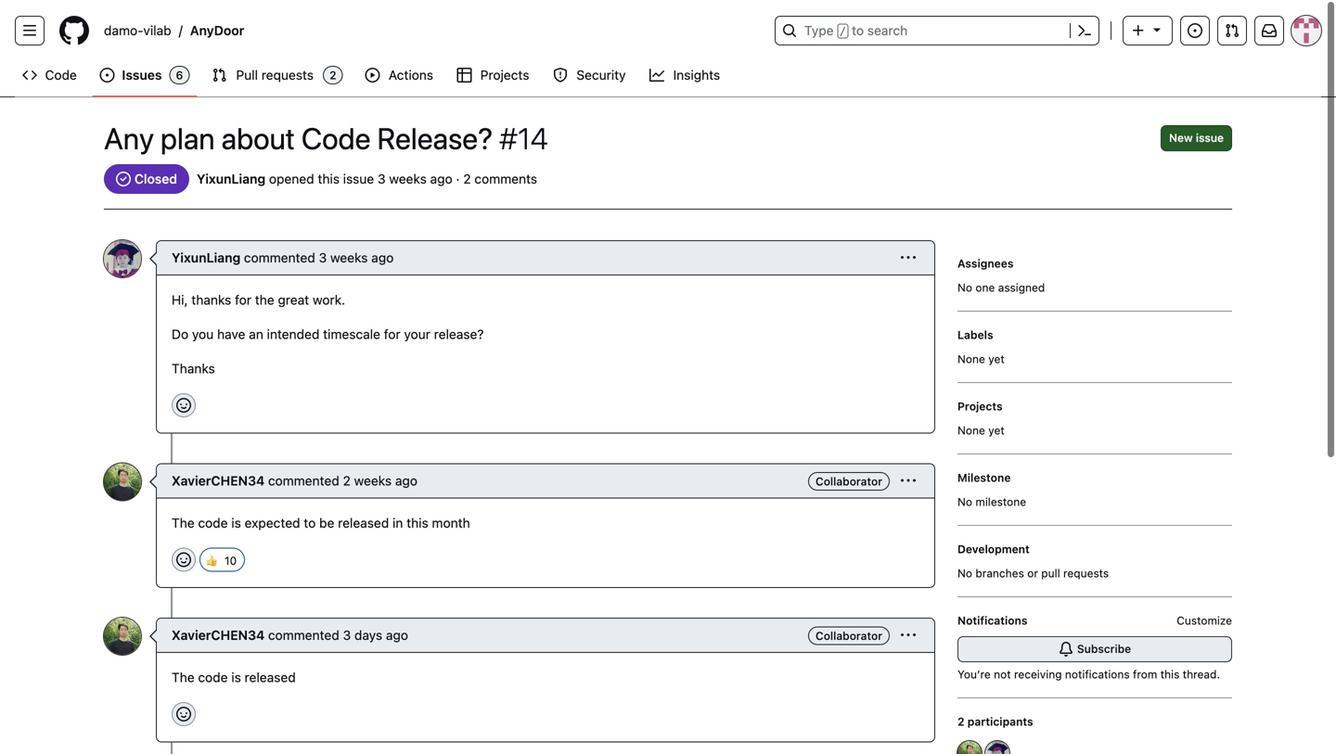 Task type: vqa. For each thing, say whether or not it's contained in the screenshot.
My within Button
no



Task type: describe. For each thing, give the bounding box(es) containing it.
code image
[[22, 67, 37, 82]]

yixunliang commented 3 weeks ago
[[172, 249, 394, 264]]

is for expected
[[231, 514, 241, 530]]

pull
[[1041, 566, 1060, 579]]

1 vertical spatial @xavierchen34 image
[[958, 740, 982, 754]]

actions
[[389, 66, 433, 82]]

graph image
[[650, 67, 664, 82]]

0 vertical spatial weeks
[[389, 170, 427, 186]]

the  code is released
[[172, 669, 296, 684]]

homepage image
[[59, 15, 89, 45]]

you're not receiving notifications from this thread.
[[958, 667, 1220, 680]]

0 horizontal spatial this
[[318, 170, 340, 186]]

comments
[[474, 170, 537, 186]]

search
[[867, 22, 908, 37]]

yixunliang link for commented
[[172, 249, 241, 264]]

select milestones element
[[958, 469, 1232, 509]]

is for released
[[231, 669, 241, 684]]

none yet for labels
[[958, 352, 1005, 365]]

/ inside damo-vilab / anydoor
[[179, 22, 183, 37]]

ago for xavierchen34 commented 2 weeks ago
[[395, 472, 417, 488]]

2 weeks ago link
[[343, 472, 417, 488]]

the
[[255, 291, 274, 307]]

@xavierchen34 image
[[104, 617, 141, 654]]

2 left play image
[[329, 68, 336, 81]]

anydoor
[[190, 22, 244, 37]]

code for released
[[198, 669, 228, 684]]

thanks
[[172, 360, 215, 375]]

new issue
[[1169, 130, 1224, 143]]

yet for projects
[[988, 423, 1005, 436]]

plus image
[[1131, 22, 1146, 37]]

do you have an intended timescale for your release?
[[172, 326, 484, 341]]

2 right "·"
[[463, 170, 471, 186]]

assigned
[[998, 280, 1045, 293]]

notifications
[[958, 613, 1028, 626]]

receiving
[[1014, 667, 1062, 680]]

/ inside type / to search
[[839, 24, 846, 37]]

vilab
[[143, 22, 171, 37]]

work.
[[313, 291, 345, 307]]

play image
[[365, 67, 380, 82]]

yet for labels
[[988, 352, 1005, 365]]

xavierchen34 for expected
[[172, 472, 265, 488]]

0 vertical spatial for
[[235, 291, 251, 307]]

release?
[[377, 120, 493, 155]]

0 vertical spatial projects
[[480, 66, 529, 82]]

6
[[176, 68, 183, 81]]

opened
[[269, 170, 314, 186]]

be
[[319, 514, 334, 530]]

security
[[577, 66, 626, 82]]

3 days ago link
[[343, 627, 408, 642]]

insights link
[[642, 60, 729, 88]]

type / to search
[[804, 22, 908, 37]]

3 weeks ago link
[[319, 249, 394, 264]]

👍
[[206, 553, 217, 568]]

branches
[[975, 566, 1024, 579]]

1 show options image from the top
[[901, 250, 916, 264]]

xavierchen34 commented 2 weeks ago
[[172, 472, 417, 488]]

@yixunliang image
[[104, 239, 141, 276]]

triangle down image
[[1150, 21, 1164, 36]]

2 horizontal spatial this
[[1160, 667, 1180, 680]]

the for the code is expected to be released in this month
[[172, 514, 195, 530]]

add or remove reactions image for second add or remove reactions element from the bottom
[[176, 552, 191, 566]]

any plan about code release? #14
[[104, 120, 548, 155]]

the for the  code is released
[[172, 669, 195, 684]]

add or remove reactions image for @xavierchen34 icon's add or remove reactions element
[[176, 706, 191, 721]]

none for projects
[[958, 423, 985, 436]]

3 for 3 weeks ago
[[319, 249, 327, 264]]

milestone
[[958, 470, 1011, 483]]

0 horizontal spatial to
[[304, 514, 316, 530]]

the code is expected to be released in this month
[[172, 514, 470, 530]]

you
[[192, 326, 214, 341]]

your
[[404, 326, 430, 341]]

damo-
[[104, 22, 143, 37]]

git pull request image for issue opened icon on the top right
[[1225, 22, 1240, 37]]

no for no branches or pull requests
[[958, 566, 972, 579]]

actions link
[[358, 60, 442, 88]]

new
[[1169, 130, 1193, 143]]

insights
[[673, 66, 720, 82]]

labels
[[958, 328, 993, 341]]

subscribe
[[1077, 642, 1131, 655]]

notifications image
[[1262, 22, 1277, 37]]

month
[[432, 514, 470, 530]]

pull
[[236, 66, 258, 82]]

yixunliang opened this issue 3 weeks ago · 2 comments
[[197, 170, 537, 186]]

assignees
[[958, 256, 1014, 269]]

subscribe button
[[958, 636, 1232, 662]]

pull requests
[[236, 66, 314, 82]]

you're
[[958, 667, 991, 680]]

damo-vilab link
[[96, 15, 179, 45]]

1 horizontal spatial for
[[384, 326, 400, 341]]

issues
[[122, 66, 162, 82]]

an
[[249, 326, 263, 341]]

collaborator for 2 weeks ago
[[816, 474, 882, 487]]

expected
[[245, 514, 300, 530]]

damo-vilab / anydoor
[[104, 22, 244, 37]]

code for expected
[[198, 514, 228, 530]]

type
[[804, 22, 834, 37]]

1 horizontal spatial code
[[301, 120, 371, 155]]

ago for yixunliang commented 3 weeks ago
[[371, 249, 394, 264]]

3 for 3 days ago
[[343, 627, 351, 642]]

weeks for 3 weeks ago
[[330, 249, 368, 264]]

milestone
[[975, 495, 1026, 508]]

anydoor link
[[183, 15, 252, 45]]

thread.
[[1183, 667, 1220, 680]]

not
[[994, 667, 1011, 680]]

collaborator for 3 days ago
[[816, 629, 882, 642]]

select assignees element
[[958, 254, 1232, 295]]

2 up the code is expected to be released in this month
[[343, 472, 351, 488]]

about
[[221, 120, 295, 155]]

none for labels
[[958, 352, 985, 365]]

no milestone
[[958, 495, 1026, 508]]

code inside 'link'
[[45, 66, 77, 82]]

2 show options image from the top
[[901, 473, 916, 488]]

or
[[1027, 566, 1038, 579]]

any
[[104, 120, 154, 155]]

from
[[1133, 667, 1157, 680]]

in
[[393, 514, 403, 530]]

no branches or pull requests
[[958, 566, 1109, 579]]

customize
[[1177, 613, 1232, 626]]



Task type: locate. For each thing, give the bounding box(es) containing it.
@yixunliang image
[[985, 740, 1009, 754]]

released down xavierchen34 commented 3 days ago
[[245, 669, 296, 684]]

link issues element
[[958, 540, 1232, 581]]

1 vertical spatial weeks
[[330, 249, 368, 264]]

to left be
[[304, 514, 316, 530]]

none yet up milestone
[[958, 423, 1005, 436]]

0 horizontal spatial requests
[[261, 66, 314, 82]]

yixunliang for yixunliang commented 3 weeks ago
[[172, 249, 241, 264]]

1 vertical spatial show options image
[[901, 473, 916, 488]]

0 vertical spatial code
[[198, 514, 228, 530]]

code right code image
[[45, 66, 77, 82]]

none yet for projects
[[958, 423, 1005, 436]]

requests
[[261, 66, 314, 82], [1063, 566, 1109, 579]]

1 horizontal spatial issue
[[1196, 130, 1224, 143]]

show options image left milestone
[[901, 473, 916, 488]]

1 xavierchen34 from the top
[[172, 472, 265, 488]]

requests right the pull
[[261, 66, 314, 82]]

0 vertical spatial issue
[[1196, 130, 1224, 143]]

release?
[[434, 326, 484, 341]]

new issue link
[[1161, 124, 1232, 150]]

xavierchen34 commented 3 days ago
[[172, 627, 408, 642]]

xavierchen34 link for released
[[172, 627, 265, 642]]

participants
[[967, 714, 1033, 727]]

1 horizontal spatial /
[[839, 24, 846, 37]]

none yet
[[958, 352, 1005, 365], [958, 423, 1005, 436]]

no left branches
[[958, 566, 972, 579]]

1 vertical spatial released
[[245, 669, 296, 684]]

1 vertical spatial yixunliang
[[172, 249, 241, 264]]

xavierchen34
[[172, 472, 265, 488], [172, 627, 265, 642]]

for
[[235, 291, 251, 307], [384, 326, 400, 341]]

1 vertical spatial collaborator
[[816, 629, 882, 642]]

0 vertical spatial none
[[958, 352, 985, 365]]

1 xavierchen34 link from the top
[[172, 472, 265, 488]]

add or remove reactions element for @yixunliang image
[[172, 392, 196, 417]]

xavierchen34 link up the  code is released
[[172, 627, 265, 642]]

issue opened image
[[1188, 22, 1202, 37]]

thanks
[[191, 291, 231, 307]]

0 vertical spatial yet
[[988, 352, 1005, 365]]

none inside select projects element
[[958, 423, 985, 436]]

days
[[354, 627, 382, 642]]

hi,
[[172, 291, 188, 307]]

0 horizontal spatial for
[[235, 291, 251, 307]]

1 vertical spatial add or remove reactions element
[[172, 547, 196, 571]]

0 vertical spatial no
[[958, 280, 972, 293]]

1 vertical spatial for
[[384, 326, 400, 341]]

xavierchen34 link up expected
[[172, 472, 265, 488]]

weeks up 'work.'
[[330, 249, 368, 264]]

show options image left the assignees
[[901, 250, 916, 264]]

git pull request image left notifications icon at the top right of the page
[[1225, 22, 1240, 37]]

/ right vilab
[[179, 22, 183, 37]]

is left expected
[[231, 514, 241, 530]]

3 no from the top
[[958, 566, 972, 579]]

this right from
[[1160, 667, 1180, 680]]

issue right new
[[1196, 130, 1224, 143]]

yixunliang link
[[197, 170, 266, 186], [172, 249, 241, 264]]

1 no from the top
[[958, 280, 972, 293]]

commented for 3 weeks ago
[[244, 249, 315, 264]]

no inside 'select milestones' element
[[958, 495, 972, 508]]

0 vertical spatial 3
[[378, 170, 386, 186]]

0 vertical spatial add or remove reactions image
[[176, 552, 191, 566]]

@xavierchen34 image
[[104, 463, 141, 500], [958, 740, 982, 754]]

1 vertical spatial code
[[301, 120, 371, 155]]

great
[[278, 291, 309, 307]]

yixunliang up thanks
[[172, 249, 241, 264]]

2 vertical spatial add or remove reactions element
[[172, 701, 196, 726]]

no for no one assigned
[[958, 280, 972, 293]]

for left your
[[384, 326, 400, 341]]

intended
[[267, 326, 320, 341]]

0 vertical spatial xavierchen34
[[172, 472, 265, 488]]

0 horizontal spatial 3
[[319, 249, 327, 264]]

xavierchen34 link
[[172, 472, 265, 488], [172, 627, 265, 642]]

none
[[958, 352, 985, 365], [958, 423, 985, 436]]

1 add or remove reactions element from the top
[[172, 392, 196, 417]]

1 vertical spatial none
[[958, 423, 985, 436]]

3 up 'work.'
[[319, 249, 327, 264]]

issue down the any plan about code release? #14
[[343, 170, 374, 186]]

add or remove reactions image
[[176, 397, 191, 412]]

1 vertical spatial requests
[[1063, 566, 1109, 579]]

1 vertical spatial projects
[[958, 399, 1003, 412]]

no one assigned
[[958, 280, 1045, 293]]

1 yet from the top
[[988, 352, 1005, 365]]

code up 👍
[[198, 514, 228, 530]]

code
[[198, 514, 228, 530], [198, 669, 228, 684]]

collaborator
[[816, 474, 882, 487], [816, 629, 882, 642]]

0 horizontal spatial @xavierchen34 image
[[104, 463, 141, 500]]

no inside select assignees element
[[958, 280, 972, 293]]

1 is from the top
[[231, 514, 241, 530]]

commented left days
[[268, 627, 339, 642]]

2 vertical spatial commented
[[268, 627, 339, 642]]

1 horizontal spatial @xavierchen34 image
[[958, 740, 982, 754]]

1 vertical spatial 3
[[319, 249, 327, 264]]

1 vertical spatial issue
[[343, 170, 374, 186]]

ago for xavierchen34 commented 3 days ago
[[386, 627, 408, 642]]

commented for 2 weeks ago
[[268, 472, 339, 488]]

10
[[225, 553, 237, 566]]

weeks for 2 weeks ago
[[354, 472, 392, 488]]

table image
[[457, 67, 472, 82]]

xavierchen34 for released
[[172, 627, 265, 642]]

this right opened
[[318, 170, 340, 186]]

3 down release?
[[378, 170, 386, 186]]

one
[[975, 280, 995, 293]]

·
[[456, 170, 460, 186]]

commented
[[244, 249, 315, 264], [268, 472, 339, 488], [268, 627, 339, 642]]

to left the search
[[852, 22, 864, 37]]

select projects element
[[958, 397, 1232, 438]]

1 vertical spatial xavierchen34 link
[[172, 627, 265, 642]]

1 horizontal spatial 3
[[343, 627, 351, 642]]

requests right pull on the bottom of the page
[[1063, 566, 1109, 579]]

git pull request image for issue opened image
[[212, 67, 227, 82]]

yixunliang link for opened this issue
[[197, 170, 266, 186]]

ago right days
[[386, 627, 408, 642]]

1 vertical spatial commented
[[268, 472, 339, 488]]

0 horizontal spatial projects
[[480, 66, 529, 82]]

projects up milestone
[[958, 399, 1003, 412]]

to
[[852, 22, 864, 37], [304, 514, 316, 530]]

xavierchen34 link for expected
[[172, 472, 265, 488]]

0 vertical spatial is
[[231, 514, 241, 530]]

projects link
[[449, 60, 538, 88]]

2 none from the top
[[958, 423, 985, 436]]

shield image
[[553, 67, 568, 82]]

2 code from the top
[[198, 669, 228, 684]]

0 vertical spatial the
[[172, 514, 195, 530]]

yet inside select projects element
[[988, 423, 1005, 436]]

code
[[45, 66, 77, 82], [301, 120, 371, 155]]

yixunliang link down about
[[197, 170, 266, 186]]

yixunliang
[[197, 170, 266, 186], [172, 249, 241, 264]]

3 left days
[[343, 627, 351, 642]]

2 yet from the top
[[988, 423, 1005, 436]]

1 horizontal spatial released
[[338, 514, 389, 530]]

1 code from the top
[[198, 514, 228, 530]]

bell image
[[1058, 641, 1073, 656]]

weeks down release?
[[389, 170, 427, 186]]

2 xavierchen34 link from the top
[[172, 627, 265, 642]]

1 vertical spatial none yet
[[958, 423, 1005, 436]]

0 vertical spatial released
[[338, 514, 389, 530]]

0 horizontal spatial /
[[179, 22, 183, 37]]

1 horizontal spatial requests
[[1063, 566, 1109, 579]]

list containing damo-vilab / anydoor
[[96, 15, 764, 45]]

2 the from the top
[[172, 669, 195, 684]]

2 none yet from the top
[[958, 423, 1005, 436]]

released left in
[[338, 514, 389, 530]]

add or remove reactions element for @xavierchen34 icon
[[172, 701, 196, 726]]

1 none from the top
[[958, 352, 985, 365]]

yet down labels
[[988, 352, 1005, 365]]

git pull request image
[[1225, 22, 1240, 37], [212, 67, 227, 82]]

2 add or remove reactions element from the top
[[172, 547, 196, 571]]

2 participants
[[958, 714, 1033, 727]]

commented for 3 days ago
[[268, 627, 339, 642]]

1 vertical spatial git pull request image
[[212, 67, 227, 82]]

1 horizontal spatial to
[[852, 22, 864, 37]]

have
[[217, 326, 245, 341]]

this
[[318, 170, 340, 186], [407, 514, 428, 530], [1160, 667, 1180, 680]]

/ right type in the top right of the page
[[839, 24, 846, 37]]

0 vertical spatial git pull request image
[[1225, 22, 1240, 37]]

timescale
[[323, 326, 380, 341]]

1 collaborator from the top
[[816, 474, 882, 487]]

the
[[172, 514, 195, 530], [172, 669, 195, 684]]

0 vertical spatial yixunliang link
[[197, 170, 266, 186]]

code down xavierchen34 commented 3 days ago
[[198, 669, 228, 684]]

0 vertical spatial yixunliang
[[197, 170, 266, 186]]

2 horizontal spatial 3
[[378, 170, 386, 186]]

2 no from the top
[[958, 495, 972, 508]]

none down labels
[[958, 352, 985, 365]]

projects right table image
[[480, 66, 529, 82]]

#14
[[499, 120, 548, 155]]

1 vertical spatial add or remove reactions image
[[176, 706, 191, 721]]

closed
[[135, 170, 177, 186]]

2 add or remove reactions image from the top
[[176, 706, 191, 721]]

do
[[172, 326, 188, 341]]

ago left "·"
[[430, 170, 452, 186]]

none yet down labels
[[958, 352, 1005, 365]]

0 vertical spatial @xavierchen34 image
[[104, 463, 141, 500]]

0 vertical spatial to
[[852, 22, 864, 37]]

commented up the code is expected to be released in this month
[[268, 472, 339, 488]]

commented up great
[[244, 249, 315, 264]]

2 is from the top
[[231, 669, 241, 684]]

add or remove reactions image
[[176, 552, 191, 566], [176, 706, 191, 721]]

list
[[96, 15, 764, 45]]

yet
[[988, 352, 1005, 365], [988, 423, 1005, 436]]

command palette image
[[1077, 22, 1092, 37]]

is down xavierchen34 commented 3 days ago
[[231, 669, 241, 684]]

1 vertical spatial no
[[958, 495, 972, 508]]

add or remove reactions element down the  code is released
[[172, 701, 196, 726]]

issue opened image
[[100, 67, 114, 82]]

none up milestone
[[958, 423, 985, 436]]

0 vertical spatial collaborator
[[816, 474, 882, 487]]

no left one
[[958, 280, 972, 293]]

0 vertical spatial show options image
[[901, 250, 916, 264]]

3 add or remove reactions element from the top
[[172, 701, 196, 726]]

0 horizontal spatial code
[[45, 66, 77, 82]]

0 horizontal spatial released
[[245, 669, 296, 684]]

code up the yixunliang opened this issue 3 weeks ago · 2 comments
[[301, 120, 371, 155]]

1 horizontal spatial git pull request image
[[1225, 22, 1240, 37]]

ago
[[430, 170, 452, 186], [371, 249, 394, 264], [395, 472, 417, 488], [386, 627, 408, 642]]

issue
[[1196, 130, 1224, 143], [343, 170, 374, 186]]

0 vertical spatial xavierchen34 link
[[172, 472, 265, 488]]

released
[[338, 514, 389, 530], [245, 669, 296, 684]]

yet up milestone
[[988, 423, 1005, 436]]

no inside link issues element
[[958, 566, 972, 579]]

1 vertical spatial yet
[[988, 423, 1005, 436]]

is
[[231, 514, 241, 530], [231, 669, 241, 684]]

2 vertical spatial no
[[958, 566, 972, 579]]

show options image
[[901, 627, 916, 642]]

1 none yet from the top
[[958, 352, 1005, 365]]

no
[[958, 280, 972, 293], [958, 495, 972, 508], [958, 566, 972, 579]]

ago down the yixunliang opened this issue 3 weeks ago · 2 comments
[[371, 249, 394, 264]]

1 vertical spatial xavierchen34
[[172, 627, 265, 642]]

1 the from the top
[[172, 514, 195, 530]]

0 vertical spatial code
[[45, 66, 77, 82]]

ago up in
[[395, 472, 417, 488]]

0 vertical spatial none yet
[[958, 352, 1005, 365]]

1 horizontal spatial this
[[407, 514, 428, 530]]

for left the
[[235, 291, 251, 307]]

0 horizontal spatial issue
[[343, 170, 374, 186]]

issue closed image
[[116, 171, 131, 186]]

yixunliang down about
[[197, 170, 266, 186]]

1 add or remove reactions image from the top
[[176, 552, 191, 566]]

2 vertical spatial this
[[1160, 667, 1180, 680]]

plan
[[160, 120, 215, 155]]

add or remove reactions element
[[172, 392, 196, 417], [172, 547, 196, 571], [172, 701, 196, 726]]

weeks
[[389, 170, 427, 186], [330, 249, 368, 264], [354, 472, 392, 488]]

none yet inside select projects element
[[958, 423, 1005, 436]]

hi,  thanks for the great work.
[[172, 291, 345, 307]]

add or remove reactions image down the  code is released
[[176, 706, 191, 721]]

yixunliang link up thanks
[[172, 249, 241, 264]]

2 xavierchen34 from the top
[[172, 627, 265, 642]]

projects
[[480, 66, 529, 82], [958, 399, 1003, 412]]

0 horizontal spatial git pull request image
[[212, 67, 227, 82]]

1 vertical spatial code
[[198, 669, 228, 684]]

yixunliang for yixunliang opened this issue 3 weeks ago · 2 comments
[[197, 170, 266, 186]]

add or remove reactions image left 👍
[[176, 552, 191, 566]]

0 vertical spatial requests
[[261, 66, 314, 82]]

2 left participants
[[958, 714, 965, 727]]

0 vertical spatial commented
[[244, 249, 315, 264]]

security link
[[545, 60, 635, 88]]

weeks up the code is expected to be released in this month
[[354, 472, 392, 488]]

1 vertical spatial yixunliang link
[[172, 249, 241, 264]]

code link
[[15, 60, 85, 88]]

show options image
[[901, 250, 916, 264], [901, 473, 916, 488]]

👍 10
[[206, 553, 237, 568]]

no for no milestone
[[958, 495, 972, 508]]

0 vertical spatial this
[[318, 170, 340, 186]]

no down milestone
[[958, 495, 972, 508]]

development
[[958, 542, 1030, 555]]

xavierchen34 up expected
[[172, 472, 265, 488]]

2 vertical spatial 3
[[343, 627, 351, 642]]

1 vertical spatial is
[[231, 669, 241, 684]]

0 vertical spatial add or remove reactions element
[[172, 392, 196, 417]]

1 vertical spatial this
[[407, 514, 428, 530]]

2 vertical spatial weeks
[[354, 472, 392, 488]]

add or remove reactions element left 👍
[[172, 547, 196, 571]]

requests inside link issues element
[[1063, 566, 1109, 579]]

xavierchen34 up the  code is released
[[172, 627, 265, 642]]

add or remove reactions element down thanks
[[172, 392, 196, 417]]

this right in
[[407, 514, 428, 530]]

1 horizontal spatial projects
[[958, 399, 1003, 412]]

git pull request image left the pull
[[212, 67, 227, 82]]

1 vertical spatial to
[[304, 514, 316, 530]]

2 collaborator from the top
[[816, 629, 882, 642]]

notifications
[[1065, 667, 1130, 680]]

1 vertical spatial the
[[172, 669, 195, 684]]



